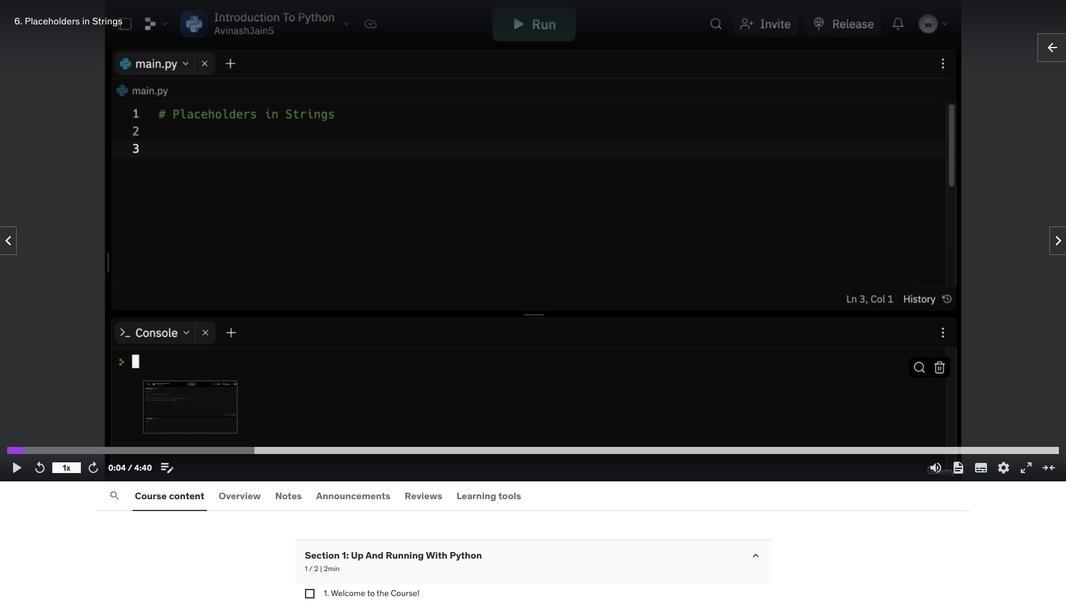 Task type: locate. For each thing, give the bounding box(es) containing it.
course content button
[[132, 482, 207, 510]]

6. placeholders in strings
[[14, 15, 123, 27]]

0:04
[[108, 463, 126, 473]]

tools
[[498, 490, 521, 502]]

mute image
[[929, 461, 943, 475]]

strings
[[92, 15, 123, 27]]

in
[[82, 15, 90, 27]]

with
[[426, 550, 448, 562]]

learning tools button
[[454, 482, 524, 510]]

search image
[[109, 490, 121, 502]]

python
[[450, 550, 482, 562]]

/ right '0:04'
[[128, 463, 132, 473]]

welcome
[[331, 588, 365, 599]]

reviews
[[405, 490, 442, 502]]

announcements button
[[314, 482, 393, 510]]

small image
[[749, 550, 761, 562]]

overview button
[[216, 482, 263, 510]]

up
[[351, 550, 364, 562]]

/
[[128, 463, 132, 473], [309, 564, 313, 573]]

go to next lecture image
[[1049, 231, 1066, 250]]

the
[[377, 588, 389, 599]]

/ right 1
[[309, 564, 313, 573]]

1.
[[324, 588, 329, 599]]

and
[[366, 550, 384, 562]]

placeholders
[[25, 15, 80, 27]]

transcript in sidebar region image
[[951, 461, 966, 475]]

course!
[[391, 588, 420, 599]]

announcements
[[316, 490, 390, 502]]

1x
[[63, 463, 71, 473]]

1 horizontal spatial /
[[309, 564, 313, 573]]

add note image
[[160, 461, 174, 475]]

settings image
[[997, 461, 1011, 475]]

/ inside section 1: up and running with python 1 / 2 | 2min
[[309, 564, 313, 573]]

forward 5 seconds image
[[86, 461, 100, 475]]

1. welcome to the course!
[[324, 588, 420, 599]]

1 vertical spatial /
[[309, 564, 313, 573]]

rewind 5 seconds image
[[33, 461, 47, 475]]

0 horizontal spatial /
[[128, 463, 132, 473]]

content
[[169, 490, 204, 502]]

section
[[305, 550, 340, 562]]

notes button
[[273, 482, 304, 510]]

exit expanded view image
[[1042, 461, 1056, 475]]

0:04 / 4:40
[[108, 463, 152, 473]]



Task type: vqa. For each thing, say whether or not it's contained in the screenshot.
THE PERFORM within welcome to the best online course for learning how to leverage the power of openai's python api for ai! in this comprehensive course, you will learn how to harness the power of openai to build intelligent applications and solutions using python. the openai api is one of the most advanced artificial intelligence platforms available, providing a range of capabilities for natural language processing, computer vision, and more. with this api, you can create ai applications that can understand and respond to human language, generate text, perform sentiment analysis, and much more.
no



Task type: describe. For each thing, give the bounding box(es) containing it.
section 1: up and running with python button
[[305, 550, 482, 562]]

progress bar slider
[[7, 444, 1059, 458]]

running
[[386, 550, 424, 562]]

course
[[135, 490, 167, 502]]

fullscreen image
[[1019, 461, 1033, 475]]

xsmall image
[[305, 589, 314, 599]]

medium image
[[1045, 40, 1060, 55]]

overview
[[219, 490, 261, 502]]

go to previous lecture image
[[0, 231, 18, 250]]

1:
[[342, 550, 349, 562]]

learning tools
[[457, 490, 521, 502]]

2
[[314, 564, 318, 573]]

1x button
[[52, 458, 81, 478]]

to
[[367, 588, 375, 599]]

reviews button
[[402, 482, 445, 510]]

1
[[305, 564, 308, 573]]

subtitles image
[[974, 461, 988, 475]]

2min
[[324, 564, 340, 573]]

notes
[[275, 490, 302, 502]]

4:40
[[134, 463, 152, 473]]

course content
[[135, 490, 204, 502]]

|
[[320, 564, 322, 573]]

0 vertical spatial /
[[128, 463, 132, 473]]

section 1: up and running with python 1 / 2 | 2min
[[305, 550, 482, 573]]

learning
[[457, 490, 496, 502]]

play image
[[10, 461, 24, 475]]

6.
[[14, 15, 22, 27]]



